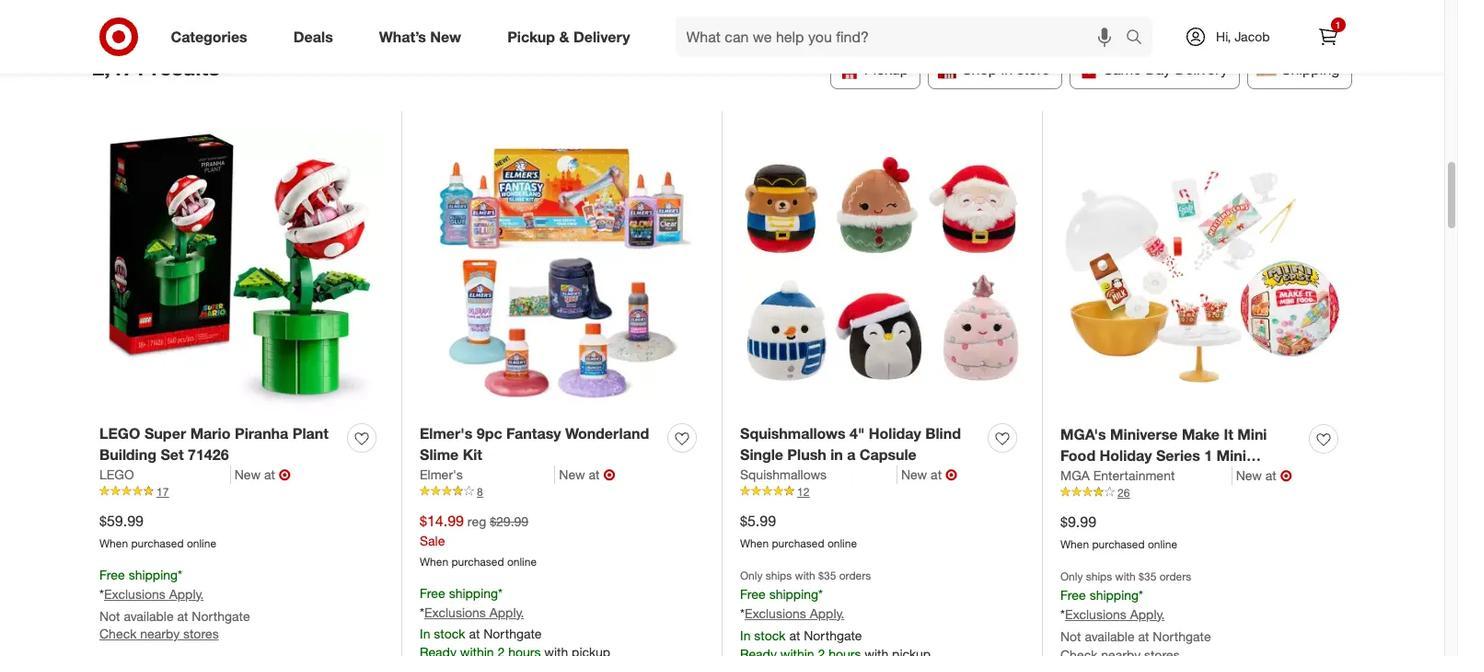 Task type: locate. For each thing, give the bounding box(es) containing it.
elmer's down slime
[[420, 467, 463, 482]]

free down $5.99
[[740, 586, 766, 602]]

with down '$9.99 when purchased online'
[[1116, 570, 1136, 584]]

lego inside lego super mario piranha plant building set 71426
[[99, 425, 140, 443]]

0 horizontal spatial deals
[[293, 27, 333, 46]]

purchased inside '$9.99 when purchased online'
[[1093, 538, 1145, 551]]

0 vertical spatial delivery
[[574, 27, 630, 46]]

0 vertical spatial available
[[124, 608, 174, 624]]

2,471 results
[[93, 54, 220, 80]]

elmer's 9pc fantasy wonderland slime kit
[[420, 425, 649, 464]]

apply. up stores
[[169, 586, 204, 602]]

0 horizontal spatial $35
[[819, 569, 837, 583]]

What can we help you find? suggestions appear below search field
[[675, 17, 1131, 57]]

squishmallows 4" holiday blind single plush in a capsule
[[740, 425, 961, 464]]

1 vertical spatial holiday
[[1100, 447, 1152, 465]]

squishmallows up plush in the bottom of the page
[[740, 425, 846, 443]]

when for $5.99
[[740, 537, 769, 551]]

1 link
[[1308, 17, 1349, 57]]

1 vertical spatial not
[[1061, 629, 1082, 644]]

online inside $14.99 reg $29.99 sale when purchased online
[[507, 555, 537, 569]]

new down capsule
[[902, 467, 928, 482]]

1 horizontal spatial pickup
[[865, 60, 909, 78]]

$35 down '$5.99 when purchased online'
[[819, 569, 837, 583]]

1 horizontal spatial orders
[[1160, 570, 1192, 584]]

mga's miniverse make it mini food holiday series 1 mini collectibles image
[[1061, 130, 1345, 414], [1061, 130, 1345, 414]]

0 horizontal spatial holiday
[[869, 425, 922, 443]]

apply. down '$5.99 when purchased online'
[[810, 606, 845, 621]]

with
[[795, 569, 816, 583], [1116, 570, 1136, 584]]

lego up building
[[99, 425, 140, 443]]

0 vertical spatial pickup
[[508, 27, 555, 46]]

deals
[[969, 1, 1006, 19], [293, 27, 333, 46]]

1 horizontal spatial delivery
[[1175, 60, 1228, 78]]

in left the a
[[831, 446, 843, 464]]

new right the what's
[[430, 27, 461, 46]]

only ships with $35 orders for $9.99
[[1061, 570, 1192, 584]]

apply. for exclusions apply. link below '$5.99 when purchased online'
[[810, 606, 845, 621]]

1 elmer's from the top
[[420, 425, 473, 443]]

17 link
[[99, 484, 383, 500]]

8 link
[[420, 484, 704, 500]]

2 lego from the top
[[99, 467, 134, 482]]

1 vertical spatial pickup
[[865, 60, 909, 78]]

pickup for pickup & delivery
[[508, 27, 555, 46]]

8
[[477, 485, 483, 499]]

northgate inside free shipping * * exclusions apply. not available at northgate check nearby stores
[[192, 608, 250, 624]]

new for lego super mario piranha plant building set 71426
[[235, 467, 261, 482]]

holiday up mga entertainment
[[1100, 447, 1152, 465]]

1 horizontal spatial in
[[1002, 60, 1013, 78]]

a
[[847, 446, 856, 464]]

$35 down '$9.99 when purchased online'
[[1139, 570, 1157, 584]]

new up 17 link on the left of page
[[235, 467, 261, 482]]

holiday inside the squishmallows 4" holiday blind single plush in a capsule
[[869, 425, 922, 443]]

not
[[99, 608, 120, 624], [1061, 629, 1082, 644]]

shipping
[[129, 567, 178, 583], [449, 585, 498, 601], [769, 586, 819, 602], [1090, 587, 1139, 603]]

$35 for $9.99
[[1139, 570, 1157, 584]]

0 vertical spatial not
[[99, 608, 120, 624]]

purchased down the $9.99
[[1093, 538, 1145, 551]]

1 horizontal spatial with
[[1116, 570, 1136, 584]]

at
[[264, 467, 275, 482], [589, 467, 600, 482], [931, 467, 942, 482], [1266, 468, 1277, 483], [177, 608, 188, 624], [469, 627, 480, 642], [790, 628, 801, 643], [1139, 629, 1150, 644]]

categories
[[171, 27, 247, 46]]

apply. down $14.99 reg $29.99 sale when purchased online
[[490, 605, 524, 620]]

only ships with $35 orders for $5.99
[[740, 569, 871, 583]]

purchased for $59.99
[[131, 537, 184, 551]]

deals for 'deals' "button"
[[969, 1, 1006, 19]]

*
[[178, 567, 182, 583], [498, 585, 503, 601], [99, 586, 104, 602], [819, 586, 823, 602], [1139, 587, 1144, 603], [420, 605, 424, 620], [740, 606, 745, 621], [1061, 607, 1065, 622]]

when
[[99, 537, 128, 551], [740, 537, 769, 551], [1061, 538, 1090, 551], [420, 555, 449, 569]]

set
[[161, 446, 184, 464]]

purchased for $9.99
[[1093, 538, 1145, 551]]

building
[[99, 446, 157, 464]]

0 vertical spatial elmer's
[[420, 425, 473, 443]]

mini right it
[[1238, 426, 1268, 444]]

online down $29.99
[[507, 555, 537, 569]]

new
[[430, 27, 461, 46], [235, 467, 261, 482], [559, 467, 585, 482], [902, 467, 928, 482], [1236, 468, 1262, 483]]

lego link
[[99, 466, 231, 484]]

orders down '$5.99 when purchased online'
[[840, 569, 871, 583]]

purchased inside $59.99 when purchased online
[[131, 537, 184, 551]]

in
[[1002, 60, 1013, 78], [831, 446, 843, 464]]

1 vertical spatial elmer's
[[420, 467, 463, 482]]

1 squishmallows from the top
[[740, 425, 846, 443]]

when inside '$9.99 when purchased online'
[[1061, 538, 1090, 551]]

apply. for exclusions apply. link under $14.99 reg $29.99 sale when purchased online
[[490, 605, 524, 620]]

new up 8 link
[[559, 467, 585, 482]]

holiday up capsule
[[869, 425, 922, 443]]

orders
[[840, 569, 871, 583], [1160, 570, 1192, 584]]

0 horizontal spatial delivery
[[574, 27, 630, 46]]

new at ¬ for piranha
[[235, 466, 291, 484]]

elmer's 9pc fantasy wonderland slime kit image
[[420, 130, 704, 413], [420, 130, 704, 413]]

1 horizontal spatial only
[[1061, 570, 1083, 584]]

0 horizontal spatial ships
[[766, 569, 792, 583]]

make
[[1182, 426, 1220, 444]]

$59.99 when purchased online
[[99, 512, 216, 551]]

northgate
[[192, 608, 250, 624], [484, 627, 542, 642], [804, 628, 862, 643], [1153, 629, 1211, 644]]

pickup inside button
[[865, 60, 909, 78]]

squishmallows 4" holiday blind single plush in a capsule image
[[740, 130, 1024, 413], [740, 130, 1024, 413]]

free shipping * * exclusions apply. down $14.99 reg $29.99 sale when purchased online
[[420, 585, 524, 620]]

1 horizontal spatial not
[[1061, 629, 1082, 644]]

purchased down $5.99
[[772, 537, 825, 551]]

online down 17 link on the left of page
[[187, 537, 216, 551]]

only for $5.99
[[740, 569, 763, 583]]

orders for $9.99
[[1160, 570, 1192, 584]]

1 lego from the top
[[99, 425, 140, 443]]

free
[[99, 567, 125, 583], [420, 585, 445, 601], [740, 586, 766, 602], [1061, 587, 1086, 603]]

mini down it
[[1217, 447, 1247, 465]]

0 horizontal spatial only
[[740, 569, 763, 583]]

2 elmer's from the top
[[420, 467, 463, 482]]

$14.99
[[420, 512, 464, 530]]

elmer's up slime
[[420, 425, 473, 443]]

stock for exclusions apply. link under $14.99 reg $29.99 sale when purchased online
[[434, 627, 466, 642]]

exclusions down sale
[[424, 605, 486, 620]]

lego down building
[[99, 467, 134, 482]]

squishmallows for squishmallows
[[740, 467, 827, 482]]

shipping down '$5.99 when purchased online'
[[769, 586, 819, 602]]

new for mga's miniverse make it mini food holiday series 1 mini collectibles
[[1236, 468, 1262, 483]]

pickup down what can we help you find? suggestions appear below search field
[[865, 60, 909, 78]]

1 vertical spatial in
[[831, 446, 843, 464]]

new up '26' link
[[1236, 468, 1262, 483]]

exclusions inside free shipping * * exclusions apply. not available at northgate check nearby stores
[[104, 586, 166, 602]]

when down the $9.99
[[1061, 538, 1090, 551]]

1 up shipping
[[1336, 19, 1341, 30]]

squishmallows
[[740, 425, 846, 443], [740, 467, 827, 482]]

deals left the what's
[[293, 27, 333, 46]]

plant
[[293, 425, 329, 443]]

mga entertainment
[[1061, 468, 1175, 483]]

deals for deals link
[[293, 27, 333, 46]]

lego
[[99, 425, 140, 443], [99, 467, 134, 482]]

0 horizontal spatial with
[[795, 569, 816, 583]]

$29.99
[[490, 514, 529, 529]]

exclusions up check
[[104, 586, 166, 602]]

what's
[[379, 27, 426, 46]]

free down sale
[[420, 585, 445, 601]]

when for $9.99
[[1061, 538, 1090, 551]]

0 horizontal spatial in
[[420, 627, 430, 642]]

shipping down $59.99 when purchased online
[[129, 567, 178, 583]]

1 horizontal spatial free shipping * * exclusions apply.
[[740, 586, 845, 621]]

online for $9.99
[[1148, 538, 1178, 551]]

elmer's for elmer's
[[420, 467, 463, 482]]

shipping down $14.99 reg $29.99 sale when purchased online
[[449, 585, 498, 601]]

0 vertical spatial squishmallows
[[740, 425, 846, 443]]

1 horizontal spatial 1
[[1336, 19, 1341, 30]]

squishmallows up 12
[[740, 467, 827, 482]]

not available at northgate
[[1061, 629, 1211, 644]]

0 horizontal spatial available
[[124, 608, 174, 624]]

pickup inside "link"
[[508, 27, 555, 46]]

ships for $5.99
[[766, 569, 792, 583]]

1 horizontal spatial in stock at  northgate
[[740, 628, 862, 643]]

ships down '$5.99 when purchased online'
[[766, 569, 792, 583]]

free shipping * * exclusions apply. up not available at northgate
[[1061, 587, 1165, 622]]

it
[[1224, 426, 1234, 444]]

online down the 12 'link'
[[828, 537, 857, 551]]

¬ for elmer's 9pc fantasy wonderland slime kit
[[604, 466, 616, 484]]

in left store
[[1002, 60, 1013, 78]]

free down $59.99
[[99, 567, 125, 583]]

0 vertical spatial lego
[[99, 425, 140, 443]]

online inside '$5.99 when purchased online'
[[828, 537, 857, 551]]

with down '$5.99 when purchased online'
[[795, 569, 816, 583]]

¬ for mga's miniverse make it mini food holiday series 1 mini collectibles
[[1281, 467, 1293, 485]]

0 horizontal spatial stock
[[434, 627, 466, 642]]

when inside '$5.99 when purchased online'
[[740, 537, 769, 551]]

2 horizontal spatial free shipping * * exclusions apply.
[[1061, 587, 1165, 622]]

delivery
[[574, 27, 630, 46], [1175, 60, 1228, 78]]

available
[[124, 608, 174, 624], [1085, 629, 1135, 644]]

shipping inside free shipping * * exclusions apply. not available at northgate check nearby stores
[[129, 567, 178, 583]]

pickup for pickup
[[865, 60, 909, 78]]

0 vertical spatial 1
[[1336, 19, 1341, 30]]

squishmallows inside the squishmallows 4" holiday blind single plush in a capsule
[[740, 425, 846, 443]]

orders for $5.99
[[840, 569, 871, 583]]

0 vertical spatial in
[[1002, 60, 1013, 78]]

deals inside "button"
[[969, 1, 1006, 19]]

in
[[420, 627, 430, 642], [740, 628, 751, 643]]

1 vertical spatial 1
[[1205, 447, 1213, 465]]

1 vertical spatial delivery
[[1175, 60, 1228, 78]]

1 vertical spatial deals
[[293, 27, 333, 46]]

$9.99
[[1061, 513, 1097, 531]]

26
[[1118, 486, 1130, 500]]

online inside $59.99 when purchased online
[[187, 537, 216, 551]]

pickup
[[508, 27, 555, 46], [865, 60, 909, 78]]

ships for $9.99
[[1086, 570, 1113, 584]]

single
[[740, 446, 784, 464]]

only ships with $35 orders down '$9.99 when purchased online'
[[1061, 570, 1192, 584]]

online down '26' link
[[1148, 538, 1178, 551]]

elmer's inside elmer's 9pc fantasy wonderland slime kit
[[420, 425, 473, 443]]

stock
[[434, 627, 466, 642], [754, 628, 786, 643]]

1 vertical spatial available
[[1085, 629, 1135, 644]]

pickup & delivery
[[508, 27, 630, 46]]

day
[[1146, 60, 1171, 78]]

12 link
[[740, 484, 1024, 500]]

when down sale
[[420, 555, 449, 569]]

0 horizontal spatial in
[[831, 446, 843, 464]]

0 vertical spatial holiday
[[869, 425, 922, 443]]

1 horizontal spatial stock
[[754, 628, 786, 643]]

purchased down reg
[[452, 555, 504, 569]]

when down $59.99
[[99, 537, 128, 551]]

0 horizontal spatial only ships with $35 orders
[[740, 569, 871, 583]]

only ships with $35 orders down '$5.99 when purchased online'
[[740, 569, 871, 583]]

same
[[1104, 60, 1142, 78]]

deals link
[[278, 17, 356, 57]]

lego super mario piranha plant building set 71426 image
[[99, 130, 383, 413], [99, 130, 383, 413]]

when down $5.99
[[740, 537, 769, 551]]

lego super mario piranha plant building set 71426 link
[[99, 424, 340, 466]]

delivery inside button
[[1175, 60, 1228, 78]]

1 horizontal spatial only ships with $35 orders
[[1061, 570, 1192, 584]]

new for elmer's 9pc fantasy wonderland slime kit
[[559, 467, 585, 482]]

apply.
[[169, 586, 204, 602], [490, 605, 524, 620], [810, 606, 845, 621], [1131, 607, 1165, 622]]

new at ¬ for it
[[1236, 467, 1293, 485]]

exclusions
[[104, 586, 166, 602], [424, 605, 486, 620], [745, 606, 807, 621], [1065, 607, 1127, 622]]

mga's
[[1061, 426, 1107, 444]]

delivery down hi,
[[1175, 60, 1228, 78]]

purchased down $59.99
[[131, 537, 184, 551]]

with for $5.99
[[795, 569, 816, 583]]

$35
[[819, 569, 837, 583], [1139, 570, 1157, 584]]

delivery right &
[[574, 27, 630, 46]]

1 horizontal spatial holiday
[[1100, 447, 1152, 465]]

in for exclusions apply. link below '$5.99 when purchased online'
[[740, 628, 751, 643]]

deals button
[[954, 0, 1022, 31]]

1 horizontal spatial in
[[740, 628, 751, 643]]

not inside free shipping * * exclusions apply. not available at northgate check nearby stores
[[99, 608, 120, 624]]

at inside free shipping * * exclusions apply. not available at northgate check nearby stores
[[177, 608, 188, 624]]

online inside '$9.99 when purchased online'
[[1148, 538, 1178, 551]]

online
[[187, 537, 216, 551], [828, 537, 857, 551], [1148, 538, 1178, 551], [507, 555, 537, 569]]

¬ for lego super mario piranha plant building set 71426
[[279, 466, 291, 484]]

2 squishmallows from the top
[[740, 467, 827, 482]]

0 horizontal spatial in stock at  northgate
[[420, 627, 542, 642]]

1 horizontal spatial deals
[[969, 1, 1006, 19]]

&
[[559, 27, 570, 46]]

1 down "make"
[[1205, 447, 1213, 465]]

0 horizontal spatial not
[[99, 608, 120, 624]]

exclusions apply. link up not available at northgate
[[1065, 607, 1165, 622]]

1 horizontal spatial $35
[[1139, 570, 1157, 584]]

only
[[740, 569, 763, 583], [1061, 570, 1083, 584]]

0 vertical spatial deals
[[969, 1, 1006, 19]]

free shipping * * exclusions apply. for $5.99
[[740, 586, 845, 621]]

orders up not available at northgate
[[1160, 570, 1192, 584]]

deals up shop in store 'button'
[[969, 1, 1006, 19]]

elmer's
[[420, 425, 473, 443], [420, 467, 463, 482]]

1 vertical spatial squishmallows
[[740, 467, 827, 482]]

when inside $59.99 when purchased online
[[99, 537, 128, 551]]

northgate for exclusions apply. link on top of not available at northgate
[[1153, 629, 1211, 644]]

mario
[[190, 425, 231, 443]]

hi,
[[1216, 29, 1231, 44]]

0 horizontal spatial orders
[[840, 569, 871, 583]]

ships down '$9.99 when purchased online'
[[1086, 570, 1113, 584]]

reg
[[468, 514, 486, 529]]

only down $5.99
[[740, 569, 763, 583]]

only down the $9.99
[[1061, 570, 1083, 584]]

purchased
[[131, 537, 184, 551], [772, 537, 825, 551], [1093, 538, 1145, 551], [452, 555, 504, 569]]

1 horizontal spatial available
[[1085, 629, 1135, 644]]

purchased inside '$5.99 when purchased online'
[[772, 537, 825, 551]]

mini
[[1238, 426, 1268, 444], [1217, 447, 1247, 465]]

1 vertical spatial lego
[[99, 467, 134, 482]]

0 horizontal spatial pickup
[[508, 27, 555, 46]]

free shipping * * exclusions apply. down '$5.99 when purchased online'
[[740, 586, 845, 621]]

pickup left &
[[508, 27, 555, 46]]

apply. up not available at northgate
[[1131, 607, 1165, 622]]

1 horizontal spatial ships
[[1086, 570, 1113, 584]]

stock for exclusions apply. link below '$5.99 when purchased online'
[[754, 628, 786, 643]]

new at ¬ for blind
[[902, 466, 958, 484]]

kit
[[463, 446, 482, 464]]

northgate for exclusions apply. link below '$5.99 when purchased online'
[[804, 628, 862, 643]]

new inside the what's new link
[[430, 27, 461, 46]]

0 horizontal spatial 1
[[1205, 447, 1213, 465]]

delivery inside "link"
[[574, 27, 630, 46]]



Task type: describe. For each thing, give the bounding box(es) containing it.
in stock at  northgate for exclusions apply. link below '$5.99 when purchased online'
[[740, 628, 862, 643]]

exclusions apply. link down '$5.99 when purchased online'
[[745, 606, 845, 621]]

what's new link
[[364, 17, 485, 57]]

only for $9.99
[[1061, 570, 1083, 584]]

mga
[[1061, 468, 1090, 483]]

mga's miniverse make it mini food holiday series 1 mini collectibles
[[1061, 426, 1268, 486]]

stores
[[183, 627, 219, 642]]

pickup button
[[830, 49, 921, 89]]

free inside free shipping * * exclusions apply. not available at northgate check nearby stores
[[99, 567, 125, 583]]

lego for lego
[[99, 467, 134, 482]]

mga entertainment link
[[1061, 467, 1233, 485]]

same day delivery
[[1104, 60, 1228, 78]]

free down the $9.99
[[1061, 587, 1086, 603]]

¬ for squishmallows 4" holiday blind single plush in a capsule
[[946, 466, 958, 484]]

entertainment
[[1094, 468, 1175, 483]]

online for $59.99
[[187, 537, 216, 551]]

series
[[1157, 447, 1201, 465]]

lego for lego super mario piranha plant building set 71426
[[99, 425, 140, 443]]

elmer's for elmer's 9pc fantasy wonderland slime kit
[[420, 425, 473, 443]]

delivery for same day delivery
[[1175, 60, 1228, 78]]

sale
[[420, 533, 445, 549]]

guest rating button
[[829, 0, 946, 31]]

new at ¬ for wonderland
[[559, 466, 616, 484]]

super
[[144, 425, 186, 443]]

shipping button
[[1248, 49, 1352, 89]]

squishmallows 4" holiday blind single plush in a capsule link
[[740, 424, 981, 466]]

capsule
[[860, 446, 917, 464]]

in for exclusions apply. link under $14.99 reg $29.99 sale when purchased online
[[420, 627, 430, 642]]

food
[[1061, 447, 1096, 465]]

shipping
[[1282, 60, 1340, 78]]

filter
[[132, 1, 164, 19]]

$59.99
[[99, 512, 144, 530]]

free shipping * * exclusions apply. for $9.99
[[1061, 587, 1165, 622]]

hi, jacob
[[1216, 29, 1270, 44]]

piranha
[[235, 425, 289, 443]]

9pc
[[477, 425, 502, 443]]

mga's miniverse make it mini food holiday series 1 mini collectibles link
[[1061, 425, 1302, 486]]

26 link
[[1061, 485, 1345, 501]]

collectibles
[[1061, 468, 1143, 486]]

shop in store
[[963, 60, 1050, 78]]

71426
[[188, 446, 229, 464]]

squishmallows for squishmallows 4" holiday blind single plush in a capsule
[[740, 425, 846, 443]]

12
[[797, 485, 810, 499]]

northgate for exclusions apply. link under $14.99 reg $29.99 sale when purchased online
[[484, 627, 542, 642]]

$35 for $5.99
[[819, 569, 837, 583]]

exclusions apply. link up nearby
[[104, 586, 204, 602]]

elmer's link
[[420, 466, 556, 484]]

lego super mario piranha plant building set 71426
[[99, 425, 329, 464]]

rating
[[888, 1, 931, 19]]

purchased for $5.99
[[772, 537, 825, 551]]

character
[[662, 1, 727, 19]]

shipping up not available at northgate
[[1090, 587, 1139, 603]]

blind
[[926, 425, 961, 443]]

available inside free shipping * * exclusions apply. not available at northgate check nearby stores
[[124, 608, 174, 624]]

miniverse
[[1111, 426, 1178, 444]]

search button
[[1118, 17, 1162, 61]]

0 horizontal spatial free shipping * * exclusions apply.
[[420, 585, 524, 620]]

slime
[[420, 446, 459, 464]]

when for $59.99
[[99, 537, 128, 551]]

when inside $14.99 reg $29.99 sale when purchased online
[[420, 555, 449, 569]]

guest rating
[[844, 1, 931, 19]]

1 inside mga's miniverse make it mini food holiday series 1 mini collectibles
[[1205, 447, 1213, 465]]

new for squishmallows 4" holiday blind single plush in a capsule
[[902, 467, 928, 482]]

17
[[157, 485, 169, 499]]

exclusions up not available at northgate
[[1065, 607, 1127, 622]]

holiday inside mga's miniverse make it mini food holiday series 1 mini collectibles
[[1100, 447, 1152, 465]]

apply. inside free shipping * * exclusions apply. not available at northgate check nearby stores
[[169, 586, 204, 602]]

2,471
[[93, 54, 146, 80]]

$5.99 when purchased online
[[740, 512, 857, 551]]

filter button
[[93, 0, 178, 31]]

$9.99 when purchased online
[[1061, 513, 1178, 551]]

squishmallows link
[[740, 466, 898, 484]]

apply. for exclusions apply. link on top of not available at northgate
[[1131, 607, 1165, 622]]

in stock at  northgate for exclusions apply. link under $14.99 reg $29.99 sale when purchased online
[[420, 627, 542, 642]]

in inside 'button'
[[1002, 60, 1013, 78]]

free shipping * * exclusions apply. not available at northgate check nearby stores
[[99, 567, 250, 642]]

$14.99 reg $29.99 sale when purchased online
[[420, 512, 537, 569]]

plush
[[788, 446, 827, 464]]

what's new
[[379, 27, 461, 46]]

elmer's 9pc fantasy wonderland slime kit link
[[420, 424, 660, 466]]

results
[[151, 54, 220, 80]]

online for $5.99
[[828, 537, 857, 551]]

guest
[[844, 1, 884, 19]]

search
[[1118, 29, 1162, 47]]

nearby
[[140, 627, 180, 642]]

shop
[[963, 60, 997, 78]]

same day delivery button
[[1070, 49, 1240, 89]]

exclusions down '$5.99 when purchased online'
[[745, 606, 807, 621]]

jacob
[[1235, 29, 1270, 44]]

1 vertical spatial mini
[[1217, 447, 1247, 465]]

exclusions apply. link down $14.99 reg $29.99 sale when purchased online
[[424, 605, 524, 620]]

pickup & delivery link
[[492, 17, 653, 57]]

0 vertical spatial mini
[[1238, 426, 1268, 444]]

check nearby stores button
[[99, 626, 219, 644]]

shop in store button
[[928, 49, 1062, 89]]

purchased inside $14.99 reg $29.99 sale when purchased online
[[452, 555, 504, 569]]

with for $9.99
[[1116, 570, 1136, 584]]

brand
[[766, 1, 806, 19]]

$5.99
[[740, 512, 776, 530]]

1 inside 1 link
[[1336, 19, 1341, 30]]

categories link
[[155, 17, 270, 57]]

4"
[[850, 425, 865, 443]]

store
[[1017, 60, 1050, 78]]

fantasy
[[507, 425, 561, 443]]

delivery for pickup & delivery
[[574, 27, 630, 46]]

check
[[99, 627, 137, 642]]

wonderland
[[565, 425, 649, 443]]

character button
[[647, 0, 743, 31]]

brand button
[[750, 0, 821, 31]]

in inside the squishmallows 4" holiday blind single plush in a capsule
[[831, 446, 843, 464]]



Task type: vqa. For each thing, say whether or not it's contained in the screenshot.
- inside the $23.09 - $32.99 Select items on sale Speedo Junior Surf Strider Water Shoes
no



